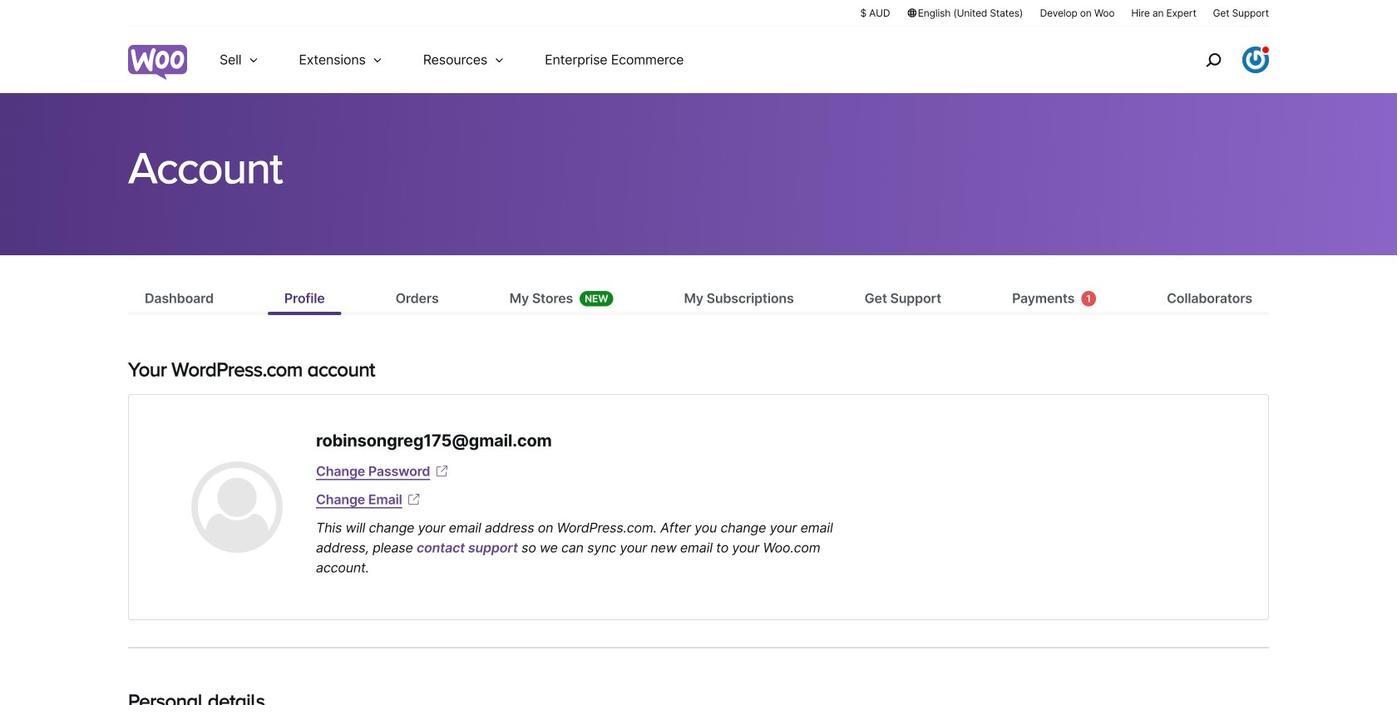 Task type: vqa. For each thing, say whether or not it's contained in the screenshot.
Find extensions, themes, guides, and more… Search Field
no



Task type: locate. For each thing, give the bounding box(es) containing it.
external link image
[[406, 492, 422, 508]]

open account menu image
[[1243, 47, 1269, 73]]

service navigation menu element
[[1170, 33, 1269, 87]]



Task type: describe. For each thing, give the bounding box(es) containing it.
search image
[[1200, 47, 1227, 73]]

external link image
[[434, 463, 450, 480]]

gravatar image image
[[191, 462, 283, 553]]



